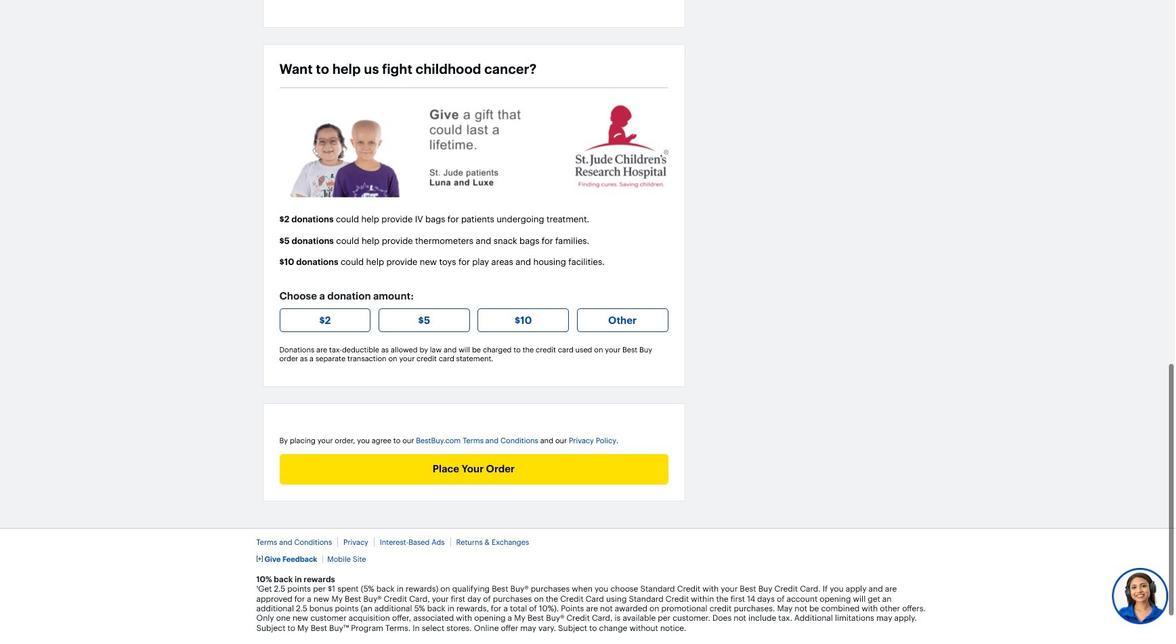 Task type: locate. For each thing, give the bounding box(es) containing it.
best buy help human beacon image
[[1112, 567, 1170, 625]]

st. jude children's research hospital image
[[280, 147, 669, 262]]



Task type: describe. For each thing, give the bounding box(es) containing it.
ex. "Nine+twelve=21" password field
[[280, 35, 527, 58]]



Task type: vqa. For each thing, say whether or not it's contained in the screenshot.
THE EX. "NINE+TWELVE=21" password field
yes



